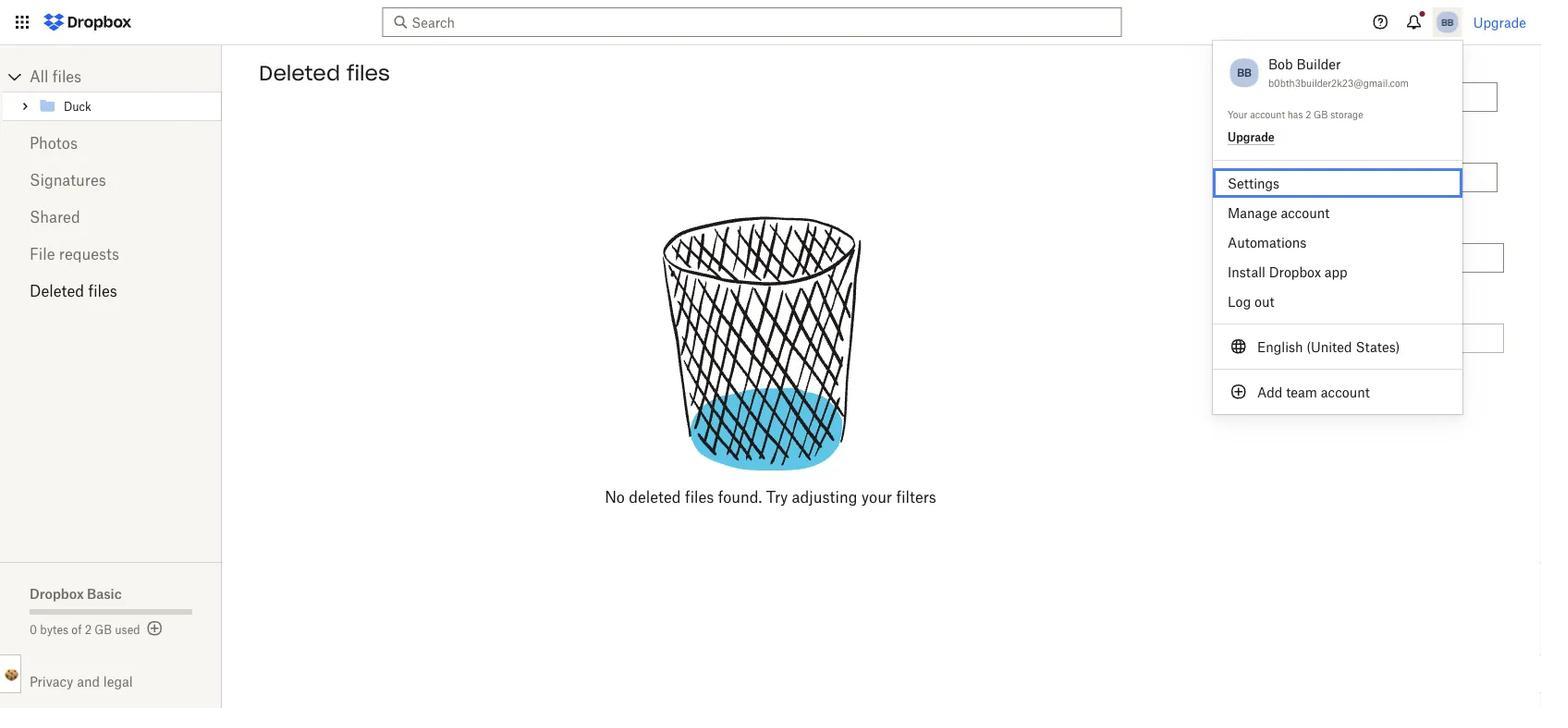 Task type: locate. For each thing, give the bounding box(es) containing it.
files inside tree
[[52, 67, 82, 86]]

0 horizontal spatial 2
[[85, 623, 92, 637]]

1 horizontal spatial 2
[[1306, 109, 1311, 120]]

0 horizontal spatial deleted files
[[30, 282, 117, 300]]

manage account link
[[1213, 198, 1463, 227]]

0 vertical spatial 2
[[1306, 109, 1311, 120]]

account right the team
[[1321, 384, 1370, 400]]

dropbox down automations
[[1269, 264, 1321, 280]]

(united
[[1307, 339, 1352, 355]]

account for manage
[[1281, 205, 1330, 221]]

deleted files link
[[30, 273, 192, 310]]

of
[[72, 623, 82, 637]]

gb for used
[[95, 623, 112, 637]]

0 bytes of 2 gb used
[[30, 623, 140, 637]]

1 vertical spatial 2
[[85, 623, 92, 637]]

deleted files
[[259, 60, 390, 86], [30, 282, 117, 300]]

deleted
[[629, 488, 681, 506]]

out
[[1255, 294, 1275, 309]]

2 right has
[[1306, 109, 1311, 120]]

get more space image
[[144, 618, 166, 640]]

gb
[[1314, 109, 1328, 120], [95, 623, 112, 637]]

bob builder b0bth3builder2k23@gmail.com
[[1268, 56, 1409, 89]]

storage
[[1331, 109, 1363, 120]]

photos
[[30, 134, 78, 152]]

dropbox
[[1269, 264, 1321, 280], [30, 586, 84, 601]]

2 for of
[[85, 623, 92, 637]]

0 vertical spatial deleted files
[[259, 60, 390, 86]]

builder
[[1297, 56, 1341, 72]]

add team account
[[1257, 384, 1370, 400]]

1 vertical spatial deleted files
[[30, 282, 117, 300]]

0 horizontal spatial deleted
[[30, 282, 84, 300]]

1 horizontal spatial deleted files
[[259, 60, 390, 86]]

settings link
[[1213, 168, 1463, 198]]

upgrade right account menu image at the right of page
[[1473, 14, 1526, 30]]

signatures
[[30, 171, 106, 189]]

upgrade button
[[1228, 130, 1275, 145]]

2 right 'of'
[[85, 623, 92, 637]]

0 vertical spatial upgrade
[[1473, 14, 1526, 30]]

1 horizontal spatial dropbox
[[1269, 264, 1321, 280]]

account left has
[[1250, 109, 1285, 120]]

try
[[766, 488, 788, 506]]

1 vertical spatial dropbox
[[30, 586, 84, 601]]

upgrade down your on the top right of page
[[1228, 130, 1275, 144]]

dropbox up bytes
[[30, 586, 84, 601]]

english
[[1257, 339, 1303, 355]]

file requests link
[[30, 236, 192, 273]]

add team account link
[[1213, 377, 1463, 407]]

account
[[1250, 109, 1285, 120], [1281, 205, 1330, 221], [1321, 384, 1370, 400]]

states)
[[1356, 339, 1400, 355]]

To date text field
[[1349, 167, 1487, 188]]

2 for has
[[1306, 109, 1311, 120]]

files
[[347, 60, 390, 86], [52, 67, 82, 86], [88, 282, 117, 300], [685, 488, 714, 506]]

log out link
[[1213, 287, 1463, 316]]

1 vertical spatial gb
[[95, 623, 112, 637]]

manage
[[1228, 205, 1277, 221]]

0 vertical spatial gb
[[1314, 109, 1328, 120]]

2 vertical spatial deleted
[[30, 282, 84, 300]]

upgrade
[[1473, 14, 1526, 30], [1228, 130, 1275, 144]]

0 horizontal spatial gb
[[95, 623, 112, 637]]

2
[[1306, 109, 1311, 120], [85, 623, 92, 637]]

gb right has
[[1314, 109, 1328, 120]]

deleted by
[[1319, 218, 1376, 232]]

photos link
[[30, 125, 192, 162]]

privacy and legal
[[30, 674, 133, 690]]

2 vertical spatial account
[[1321, 384, 1370, 400]]

account for your
[[1250, 109, 1285, 120]]

basic
[[87, 586, 122, 601]]

log out
[[1228, 294, 1275, 309]]

file
[[30, 245, 55, 263]]

bb button
[[1228, 54, 1261, 92]]

file requests
[[30, 245, 119, 263]]

2 horizontal spatial deleted
[[1319, 218, 1360, 232]]

filters
[[896, 488, 936, 506]]

account down settings link
[[1281, 205, 1330, 221]]

upgrade link
[[1473, 14, 1526, 30]]

1 horizontal spatial gb
[[1314, 109, 1328, 120]]

1 vertical spatial upgrade
[[1228, 130, 1275, 144]]

deleted
[[259, 60, 340, 86], [1319, 218, 1360, 232], [30, 282, 84, 300]]

english (united states)
[[1257, 339, 1400, 355]]

gb left used
[[95, 623, 112, 637]]

1 horizontal spatial upgrade
[[1473, 14, 1526, 30]]

upgrade inside the global header element
[[1473, 14, 1526, 30]]

0 vertical spatial deleted
[[259, 60, 340, 86]]

1 horizontal spatial deleted
[[259, 60, 340, 86]]

0 vertical spatial account
[[1250, 109, 1285, 120]]

1 vertical spatial account
[[1281, 205, 1330, 221]]



Task type: vqa. For each thing, say whether or not it's contained in the screenshot.
the 'Privacy'
yes



Task type: describe. For each thing, give the bounding box(es) containing it.
your
[[1228, 109, 1248, 120]]

bb
[[1237, 66, 1252, 80]]

and
[[77, 674, 100, 690]]

global header element
[[0, 0, 1541, 45]]

bob
[[1268, 56, 1293, 72]]

dropbox logo - go to the homepage image
[[37, 7, 138, 37]]

app
[[1325, 264, 1348, 280]]

1 vertical spatial deleted
[[1319, 218, 1360, 232]]

english (united states) menu item
[[1213, 332, 1463, 361]]

install
[[1228, 264, 1266, 280]]

shared link
[[30, 199, 192, 236]]

all files tree
[[3, 62, 222, 121]]

choose a language: image
[[1228, 336, 1250, 358]]

all
[[30, 67, 48, 86]]

log
[[1228, 294, 1251, 309]]

privacy
[[30, 674, 73, 690]]

automations
[[1228, 234, 1307, 250]]

found.
[[718, 488, 762, 506]]

your
[[862, 488, 892, 506]]

team
[[1286, 384, 1317, 400]]

signatures link
[[30, 162, 192, 199]]

0 horizontal spatial upgrade
[[1228, 130, 1275, 144]]

all files
[[30, 67, 82, 86]]

used
[[115, 623, 140, 637]]

has
[[1288, 109, 1303, 120]]

no deleted files found. try adjusting your filters
[[605, 488, 936, 506]]

your account has 2 gb storage
[[1228, 109, 1363, 120]]

install dropbox app
[[1228, 264, 1348, 280]]

0 vertical spatial dropbox
[[1269, 264, 1321, 280]]

shared
[[30, 208, 80, 226]]

no
[[605, 488, 625, 506]]

privacy and legal link
[[30, 674, 222, 690]]

dropbox basic
[[30, 586, 122, 601]]

from
[[1319, 57, 1347, 71]]

automations link
[[1213, 227, 1463, 257]]

legal
[[103, 674, 133, 690]]

0
[[30, 623, 37, 637]]

manage account
[[1228, 205, 1330, 221]]

all files link
[[30, 62, 222, 92]]

adjusting
[[792, 488, 857, 506]]

requests
[[59, 245, 119, 263]]

b0bth3builder2k23@gmail.com
[[1268, 78, 1409, 89]]

gb for storage
[[1314, 109, 1328, 120]]

settings
[[1228, 175, 1280, 191]]

bytes
[[40, 623, 69, 637]]

0 horizontal spatial dropbox
[[30, 586, 84, 601]]

add
[[1257, 384, 1283, 400]]

by
[[1363, 218, 1376, 232]]

From date text field
[[1349, 87, 1487, 107]]

from date
[[1319, 57, 1373, 71]]

account menu image
[[1433, 7, 1462, 37]]

date
[[1350, 57, 1373, 71]]



